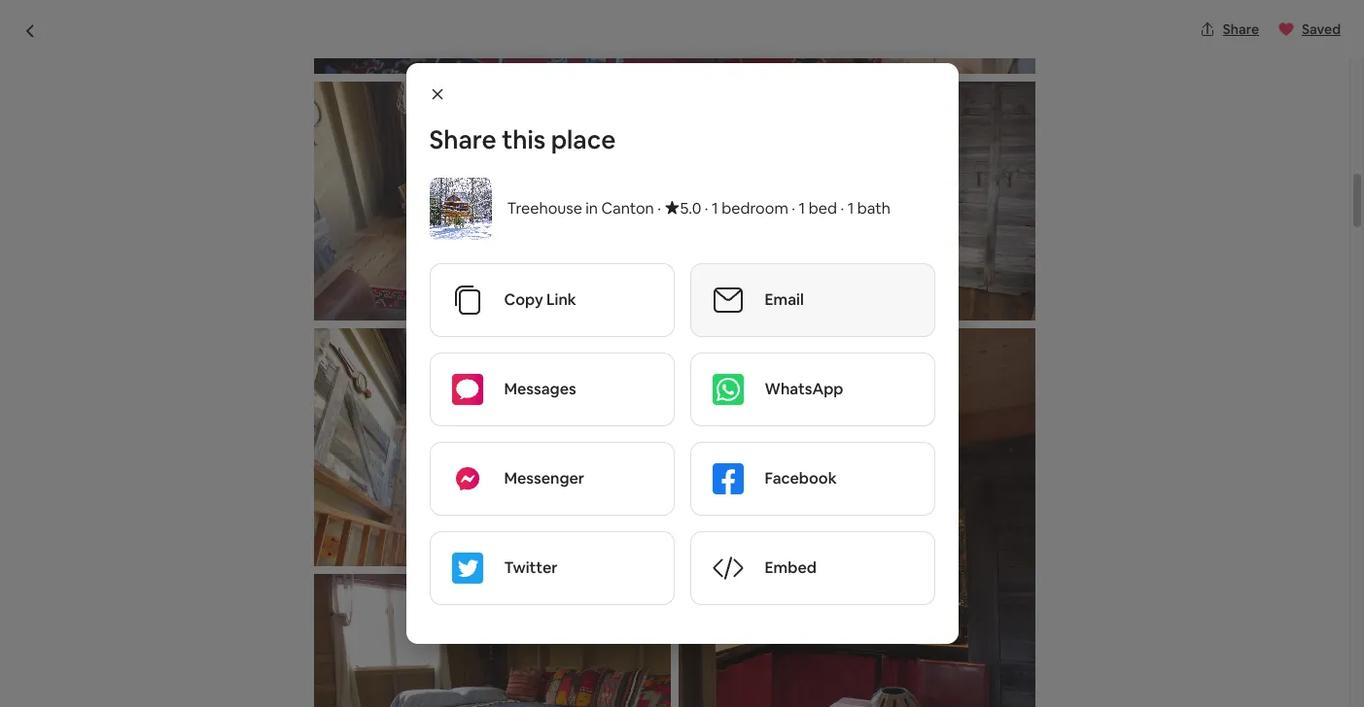 Task type: vqa. For each thing, say whether or not it's contained in the screenshot.
Listing corresponding to Listing
no



Task type: describe. For each thing, give the bounding box(es) containing it.
start your search
[[553, 30, 663, 48]]

search
[[620, 30, 663, 48]]

states
[[565, 141, 606, 159]]

spring image
[[683, 185, 947, 366]]

· inside 'treehouse hosted by charles and stella 1 bed · 1 bath'
[[330, 611, 333, 631]]

share dialog
[[406, 63, 958, 645]]

north
[[419, 141, 457, 159]]

and
[[251, 687, 282, 708]]

earth
[[693, 99, 757, 132]]

canton
[[601, 198, 654, 219]]

twitter
[[504, 558, 558, 579]]

whatsapp
[[765, 379, 844, 400]]

share for share
[[1223, 20, 1259, 38]]

messages link
[[430, 354, 673, 426]]

saved
[[1302, 20, 1341, 38]]

celesterra: transformation amidst heaven and earth image 1 image
[[130, 185, 675, 547]]

transformation
[[267, 99, 450, 132]]

Start your search search field
[[529, 16, 821, 62]]

united
[[519, 141, 562, 159]]

share this place
[[429, 124, 616, 157]]

place
[[551, 124, 616, 157]]

1 vertical spatial charles
[[193, 687, 248, 708]]

· inside "celesterra: transformation amidst heaven and earth superhost · canton, north carolina, united states"
[[354, 141, 358, 161]]

charles and stella is a superhost
[[193, 687, 431, 708]]

messages
[[504, 379, 576, 400]]

bedroom
[[722, 198, 788, 219]]

start
[[553, 30, 586, 48]]

whatsapp link
[[691, 354, 934, 426]]

is
[[329, 687, 340, 708]]

embed
[[765, 558, 817, 579]]

superhost inside "celesterra: transformation amidst heaven and earth superhost · canton, north carolina, united states"
[[282, 141, 346, 159]]

heaven
[[547, 99, 637, 132]]

treehouse hosted by charles and stella 1 bed · 1 bath
[[130, 577, 528, 631]]

★5.0
[[665, 198, 701, 219]]

copy
[[504, 290, 543, 310]]

facebook link
[[691, 443, 934, 515]]

bed inside 'treehouse hosted by charles and stella 1 bed · 1 bath'
[[298, 611, 326, 631]]

messenger
[[504, 469, 584, 489]]

start your search button
[[529, 16, 821, 62]]

canton,
[[365, 141, 416, 159]]

bath inside "share" dialog
[[857, 198, 891, 219]]

facebook
[[765, 469, 837, 489]]

messenger link
[[430, 443, 673, 515]]

celesterra:
[[130, 99, 261, 132]]

email
[[765, 290, 804, 310]]

and stella
[[426, 577, 528, 605]]



Task type: locate. For each thing, give the bounding box(es) containing it.
1 horizontal spatial charles
[[346, 577, 422, 605]]

0 horizontal spatial bath
[[347, 611, 380, 631]]

1 horizontal spatial treehouse
[[507, 198, 582, 219]]

dialog containing share
[[0, 0, 1364, 708]]

1 horizontal spatial bath
[[857, 198, 891, 219]]

share button
[[1192, 13, 1267, 46]]

celesterra image
[[683, 374, 947, 547]]

saved button
[[1271, 13, 1349, 46]]

1
[[712, 198, 718, 219], [799, 198, 805, 219], [848, 198, 854, 219], [288, 611, 294, 631], [337, 611, 343, 631]]

superhost right a
[[355, 687, 431, 708]]

0 vertical spatial bath
[[857, 198, 891, 219]]

treehouse left hosted
[[130, 577, 236, 605]]

hosted
[[241, 577, 312, 605]]

a
[[343, 687, 352, 708]]

bed down 'by'
[[298, 611, 326, 631]]

dining and kitchenette image
[[679, 82, 1035, 321], [679, 82, 1035, 321]]

1 vertical spatial share
[[429, 124, 497, 157]]

carolina,
[[459, 141, 516, 159]]

treehouse inside "share" dialog
[[507, 198, 582, 219]]

0 vertical spatial bed
[[809, 198, 837, 219]]

this
[[502, 124, 546, 157]]

$856
[[881, 603, 931, 630]]

0 horizontal spatial superhost
[[282, 141, 346, 159]]

and
[[642, 99, 687, 132]]

charles and stella is a superhost. learn more about charles and stella. image
[[711, 578, 766, 633], [711, 578, 766, 633]]

treehouse inside 'treehouse hosted by charles and stella 1 bed · 1 bath'
[[130, 577, 236, 605]]

bath inside 'treehouse hosted by charles and stella 1 bed · 1 bath'
[[347, 611, 380, 631]]

link
[[547, 290, 576, 310]]

·
[[354, 141, 358, 161], [658, 198, 661, 219], [705, 198, 708, 219], [792, 198, 796, 219], [841, 198, 844, 219], [330, 611, 333, 631]]

total
[[881, 631, 912, 648]]

0 horizontal spatial treehouse
[[130, 577, 236, 605]]

the kitchenette image
[[679, 328, 1035, 708], [679, 328, 1035, 708]]

0 vertical spatial share
[[1223, 20, 1259, 38]]

1 vertical spatial treehouse
[[130, 577, 236, 605]]

copy link button
[[430, 265, 673, 336]]

profile element
[[844, 0, 1219, 78]]

your
[[588, 30, 617, 48]]

1 vertical spatial superhost
[[355, 687, 431, 708]]

1 vertical spatial bath
[[347, 611, 380, 631]]

treehouse left in
[[507, 198, 582, 219]]

email link
[[691, 265, 934, 336]]

in
[[586, 198, 598, 219]]

charles left and
[[193, 687, 248, 708]]

1 horizontal spatial bed
[[809, 198, 837, 219]]

copy link
[[504, 290, 576, 310]]

1 horizontal spatial share
[[1223, 20, 1259, 38]]

taxes
[[960, 631, 994, 648]]

by
[[316, 577, 341, 605]]

0 vertical spatial charles
[[346, 577, 422, 605]]

dialog
[[0, 0, 1364, 708]]

the loft bedroom image
[[314, 575, 671, 708], [314, 575, 671, 708]]

amidst
[[456, 99, 542, 132]]

0 horizontal spatial share
[[429, 124, 497, 157]]

0 vertical spatial treehouse
[[507, 198, 582, 219]]

$856 total before taxes
[[881, 603, 994, 648]]

bed
[[809, 198, 837, 219], [298, 611, 326, 631]]

treehouse for in
[[507, 198, 582, 219]]

treehouse in canton · ★5.0 · 1 bedroom · 1 bed · 1 bath
[[507, 198, 891, 219]]

share
[[1223, 20, 1259, 38], [429, 124, 497, 157]]

treehouse
[[507, 198, 582, 219], [130, 577, 236, 605]]

a woodst image
[[314, 82, 671, 321], [314, 82, 671, 321]]

share inside share button
[[1223, 20, 1259, 38]]

share inside "share" dialog
[[429, 124, 497, 157]]

celesterra: transformation amidst heaven and earth superhost · canton, north carolina, united states
[[130, 99, 757, 161]]

charles inside 'treehouse hosted by charles and stella 1 bed · 1 bath'
[[346, 577, 422, 605]]

embed button
[[691, 533, 934, 605]]

0 horizontal spatial charles
[[193, 687, 248, 708]]

before
[[915, 631, 957, 648]]

superhost down transformation
[[282, 141, 346, 159]]

1 horizontal spatial superhost
[[355, 687, 431, 708]]

0 vertical spatial superhost
[[282, 141, 346, 159]]

1 vertical spatial bed
[[298, 611, 326, 631]]

0 horizontal spatial bed
[[298, 611, 326, 631]]

bed inside "share" dialog
[[809, 198, 837, 219]]

canton, north carolina, united states button
[[365, 138, 606, 161]]

overhead view of living area rom bedroom loft image
[[314, 328, 671, 567], [314, 328, 671, 567]]

stella
[[285, 687, 325, 708]]

treehouse for hosted
[[130, 577, 236, 605]]

bath
[[857, 198, 891, 219], [347, 611, 380, 631]]

charles right 'by'
[[346, 577, 422, 605]]

share for share this place
[[429, 124, 497, 157]]

twitter link
[[430, 533, 673, 605]]

bed right bedroom
[[809, 198, 837, 219]]

charles
[[346, 577, 422, 605], [193, 687, 248, 708]]

superhost
[[282, 141, 346, 159], [355, 687, 431, 708]]

the living area image
[[314, 0, 1035, 74], [314, 0, 1035, 74], [955, 185, 1219, 366]]

a woodstove image
[[955, 374, 1219, 547]]



